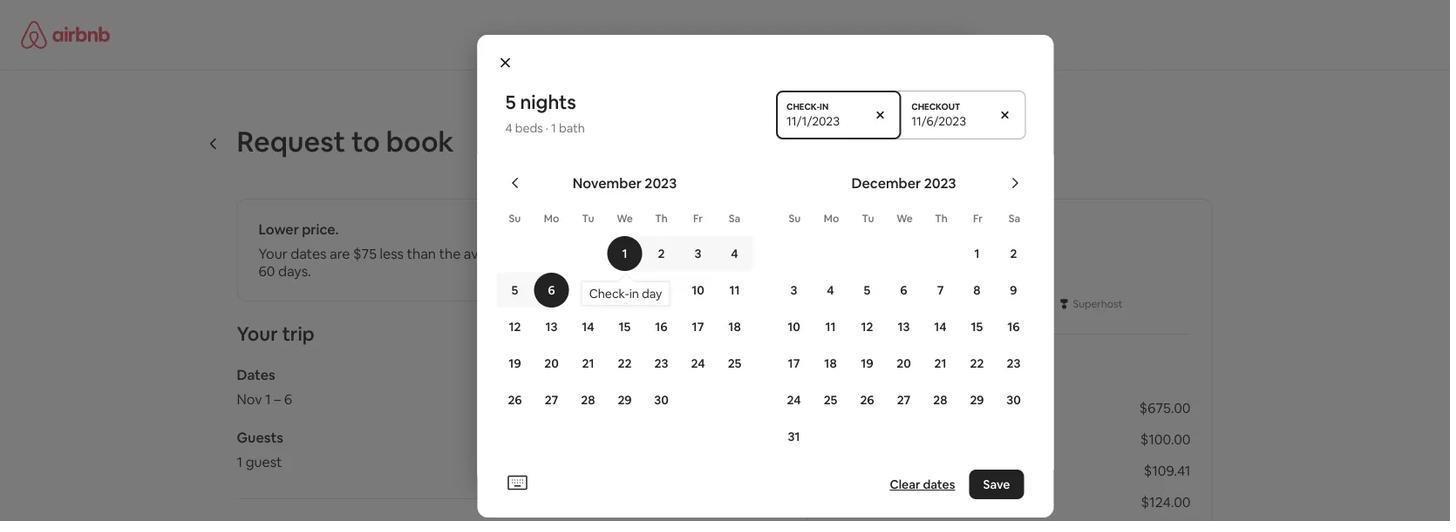 Task type: locate. For each thing, give the bounding box(es) containing it.
1 7 from the left
[[585, 283, 592, 298]]

1 27 from the left
[[545, 393, 559, 408]]

0 horizontal spatial 12 button
[[497, 310, 534, 345]]

in
[[630, 286, 639, 302]]

2 22 button from the left
[[959, 346, 996, 381]]

17 button left price
[[776, 346, 813, 381]]

15 down "check-in day"
[[619, 319, 631, 335]]

16 down reviews on the bottom right of the page
[[1008, 319, 1020, 335]]

airbnb
[[829, 462, 872, 480]]

dates right clear
[[923, 477, 956, 493]]

26 for first 26 button
[[508, 393, 522, 408]]

0 vertical spatial 18 button
[[717, 310, 753, 345]]

8
[[622, 283, 629, 298], [974, 283, 981, 298]]

9 right 141
[[1011, 283, 1018, 298]]

1 horizontal spatial 24
[[787, 393, 801, 408]]

edit
[[700, 366, 725, 384]]

1 26 from the left
[[508, 393, 522, 408]]

18
[[729, 319, 741, 335], [825, 356, 837, 372]]

2 28 from the left
[[934, 393, 948, 408]]

17 button
[[680, 310, 717, 345], [776, 346, 813, 381]]

guests 1 guest
[[237, 429, 283, 471]]

tu
[[582, 212, 594, 226], [862, 212, 875, 226]]

22 down 4.79
[[971, 356, 985, 372]]

3
[[695, 246, 702, 262], [791, 283, 798, 298]]

1 horizontal spatial 23
[[1007, 356, 1021, 372]]

17
[[692, 319, 704, 335], [788, 356, 800, 372]]

0 vertical spatial 11 button
[[717, 273, 753, 308]]

3 button
[[680, 236, 717, 271], [776, 273, 813, 308]]

18 button
[[717, 310, 753, 345], [813, 346, 849, 381]]

5
[[506, 89, 516, 114], [512, 283, 519, 298], [864, 283, 871, 298], [891, 399, 899, 417]]

back image
[[207, 137, 221, 151]]

0 vertical spatial 3 button
[[680, 236, 717, 271]]

your
[[259, 245, 288, 263], [237, 321, 278, 346]]

0 vertical spatial 25 button
[[717, 346, 753, 381]]

1 bath
[[551, 120, 585, 136]]

16 button right 4.79
[[996, 310, 1033, 345]]

4 for top 4 button
[[731, 246, 739, 262]]

30
[[655, 393, 669, 408], [1007, 393, 1021, 408]]

check-in day
[[590, 286, 662, 302]]

6 inside dates nov 1 – 6
[[284, 390, 292, 408]]

18 button up the edit button
[[717, 310, 753, 345]]

2 2023 from the left
[[925, 174, 957, 192]]

0 horizontal spatial 27 button
[[534, 383, 570, 418]]

2 29 from the left
[[971, 393, 985, 408]]

your trip
[[237, 321, 315, 346]]

0 horizontal spatial 23
[[655, 356, 669, 372]]

–
[[274, 390, 281, 408]]

1 vertical spatial 3
[[791, 283, 798, 298]]

23
[[655, 356, 669, 372], [1007, 356, 1021, 372]]

23 button left the edit button
[[643, 346, 680, 381]]

1 horizontal spatial 8
[[974, 283, 981, 298]]

tu down december
[[862, 212, 875, 226]]

than
[[407, 245, 436, 263]]

9 button right in
[[643, 273, 680, 308]]

0 horizontal spatial 7
[[585, 283, 592, 298]]

9 button down moon
[[996, 273, 1033, 308]]

10 for the top 10 button
[[692, 283, 705, 298]]

your left trip
[[237, 321, 278, 346]]

21 button up $135.00 x 5 nights
[[923, 346, 959, 381]]

0 horizontal spatial 4
[[506, 120, 513, 136]]

2 15 from the left
[[972, 319, 984, 335]]

2 2 button from the left
[[996, 236, 1033, 271]]

1 horizontal spatial 16
[[1008, 319, 1020, 335]]

0 vertical spatial 25
[[728, 356, 742, 372]]

11 button up price
[[813, 310, 849, 345]]

0 horizontal spatial 15 button
[[607, 310, 643, 345]]

$124.00
[[1142, 493, 1191, 511]]

th
[[655, 212, 668, 226], [935, 212, 948, 226]]

1 horizontal spatial 26 button
[[849, 383, 886, 418]]

17 left price
[[788, 356, 800, 372]]

22 button down 4.79
[[959, 346, 996, 381]]

are
[[330, 245, 350, 263]]

0 vertical spatial 4 button
[[717, 236, 753, 271]]

1 horizontal spatial 17
[[788, 356, 800, 372]]

november
[[573, 174, 642, 192]]

0 horizontal spatial 21 button
[[570, 346, 607, 381]]

1 16 from the left
[[655, 319, 668, 335]]

21
[[582, 356, 595, 372], [935, 356, 947, 372]]

2 2 from the left
[[1011, 246, 1018, 262]]

2 8 from the left
[[974, 283, 981, 298]]

2 20 from the left
[[897, 356, 911, 372]]

1 horizontal spatial 28 button
[[923, 383, 959, 418]]

2 19 from the left
[[861, 356, 874, 372]]

0 horizontal spatial 10
[[692, 283, 705, 298]]

7 button
[[570, 273, 607, 308], [923, 273, 959, 308]]

1 8 button from the left
[[607, 273, 643, 308]]

0 vertical spatial 10
[[692, 283, 705, 298]]

19 for first 19 button from the right
[[861, 356, 874, 372]]

2 27 from the left
[[898, 393, 911, 408]]

15 down 4.79
[[972, 319, 984, 335]]

1 horizontal spatial 2 button
[[996, 236, 1033, 271]]

25 right the edit button
[[728, 356, 742, 372]]

1 horizontal spatial 21 button
[[923, 346, 959, 381]]

calendar application
[[478, 155, 1451, 470]]

1 28 from the left
[[581, 393, 596, 408]]

12 button up price details at the bottom right of page
[[849, 310, 886, 345]]

6 right –
[[284, 390, 292, 408]]

nights up beds
[[520, 89, 577, 114]]

reviews
[[1002, 298, 1039, 311]]

14 button down check-
[[570, 310, 607, 345]]

clear dates button
[[883, 470, 963, 500]]

1 horizontal spatial 6 button
[[886, 273, 923, 308]]

1 vertical spatial 11 button
[[813, 310, 849, 345]]

0 vertical spatial 17
[[692, 319, 704, 335]]

5 button down nightly on the left
[[497, 273, 534, 308]]

12 up price details at the bottom right of page
[[862, 319, 874, 335]]

6 button left 4.79
[[886, 273, 923, 308]]

1 13 button from the left
[[534, 310, 570, 345]]

dates down price.
[[291, 245, 327, 263]]

13 button down rate
[[534, 310, 570, 345]]

th down the november 2023
[[655, 212, 668, 226]]

dates inside button
[[923, 477, 956, 493]]

1 23 button from the left
[[643, 346, 680, 381]]

15 button left reviews on the bottom right of the page
[[959, 310, 996, 345]]

21 button down check-
[[570, 346, 607, 381]]

clear dates
[[890, 477, 956, 493]]

6 button down rate
[[534, 273, 570, 308]]

1 20 from the left
[[545, 356, 559, 372]]

2023
[[645, 174, 677, 192], [925, 174, 957, 192]]

1 22 from the left
[[618, 356, 632, 372]]

30 button left the edit button
[[643, 383, 680, 418]]

7 left in
[[585, 283, 592, 298]]

1 horizontal spatial 5 button
[[849, 273, 886, 308]]

30 for second 30 "button" from the right
[[655, 393, 669, 408]]

2 8 button from the left
[[959, 273, 996, 308]]

0 horizontal spatial 2 button
[[643, 236, 680, 271]]

2 button right under
[[996, 236, 1033, 271]]

1 inside guests 1 guest
[[237, 453, 243, 471]]

0 horizontal spatial 25 button
[[717, 346, 753, 381]]

23 down reviews on the bottom right of the page
[[1007, 356, 1021, 372]]

1 horizontal spatial 25 button
[[813, 383, 849, 418]]

20 for second 20 button from left
[[897, 356, 911, 372]]

1 8 from the left
[[622, 283, 629, 298]]

1 horizontal spatial 8 button
[[959, 273, 996, 308]]

1 29 from the left
[[618, 393, 632, 408]]

1 horizontal spatial 15
[[972, 319, 984, 335]]

18 button up $135.00
[[813, 346, 849, 381]]

1 vertical spatial dates
[[923, 477, 956, 493]]

2 16 from the left
[[1008, 319, 1020, 335]]

we up last
[[617, 212, 633, 226]]

16 down day
[[655, 319, 668, 335]]

1 vertical spatial 24
[[787, 393, 801, 408]]

22
[[618, 356, 632, 372], [971, 356, 985, 372]]

9
[[658, 283, 665, 298], [1011, 283, 1018, 298]]

0 horizontal spatial 22
[[618, 356, 632, 372]]

1 horizontal spatial 28
[[934, 393, 948, 408]]

trip
[[282, 321, 315, 346]]

25 down price
[[824, 393, 838, 408]]

5 right x at the bottom
[[891, 399, 899, 417]]

1 21 button from the left
[[570, 346, 607, 381]]

8 for 1st 8 button from the right
[[974, 283, 981, 298]]

25 button
[[717, 346, 753, 381], [813, 383, 849, 418]]

0 horizontal spatial 30
[[655, 393, 669, 408]]

1 20 button from the left
[[534, 346, 570, 381]]

2 for november 2023
[[658, 246, 665, 262]]

we
[[617, 212, 633, 226], [897, 212, 913, 226]]

0 horizontal spatial 26
[[508, 393, 522, 408]]

price
[[829, 355, 874, 380]]

1 su from the left
[[509, 212, 521, 226]]

1 vertical spatial 17 button
[[776, 346, 813, 381]]

7 left 4.79
[[938, 283, 944, 298]]

2 30 from the left
[[1007, 393, 1021, 408]]

1 horizontal spatial 14 button
[[923, 310, 959, 345]]

17 up the edit button
[[692, 319, 704, 335]]

7 button left 4.79
[[923, 273, 959, 308]]

2 16 button from the left
[[996, 310, 1033, 345]]

13 button
[[534, 310, 570, 345], [886, 310, 923, 345]]

1 2023 from the left
[[645, 174, 677, 192]]

th up under
[[935, 212, 948, 226]]

2 14 from the left
[[935, 319, 947, 335]]

less
[[380, 245, 404, 263]]

1 horizontal spatial 21
[[935, 356, 947, 372]]

13 for 1st 13 button
[[546, 319, 558, 335]]

0 horizontal spatial 22 button
[[607, 346, 643, 381]]

1 7 button from the left
[[570, 273, 607, 308]]

dates
[[237, 366, 276, 384]]

9 right in
[[658, 283, 665, 298]]

21 down check-
[[582, 356, 595, 372]]

11
[[730, 283, 740, 298], [826, 319, 836, 335]]

1 horizontal spatial 19 button
[[849, 346, 886, 381]]

0 horizontal spatial 4 button
[[717, 236, 753, 271]]

1 horizontal spatial 30
[[1007, 393, 1021, 408]]

0 horizontal spatial 6
[[284, 390, 292, 408]]

1 2 button from the left
[[643, 236, 680, 271]]

27 for first 27 button from the right
[[898, 393, 911, 408]]

0 vertical spatial 3
[[695, 246, 702, 262]]

8 left in
[[622, 283, 629, 298]]

2 9 button from the left
[[996, 273, 1033, 308]]

1 vertical spatial 11
[[826, 319, 836, 335]]

5 button up price details at the bottom right of page
[[849, 273, 886, 308]]

2 su from the left
[[789, 212, 801, 226]]

2 button
[[643, 236, 680, 271], [996, 236, 1033, 271]]

1 horizontal spatial 23 button
[[996, 346, 1033, 381]]

16 button down day
[[643, 310, 680, 345]]

7 button down of
[[570, 273, 607, 308]]

2 for december 2023
[[1011, 246, 1018, 262]]

0 horizontal spatial 17
[[692, 319, 704, 335]]

4 for the rightmost 4 button
[[827, 283, 835, 298]]

1 horizontal spatial 17 button
[[776, 346, 813, 381]]

2023 right the november
[[645, 174, 677, 192]]

29
[[618, 393, 632, 408], [971, 393, 985, 408]]

1 vertical spatial 3 button
[[776, 273, 813, 308]]

0 horizontal spatial 19 button
[[497, 346, 534, 381]]

1 19 from the left
[[509, 356, 521, 372]]

11 right day
[[730, 283, 740, 298]]

0 horizontal spatial 20 button
[[534, 346, 570, 381]]

14 up details on the bottom of the page
[[935, 319, 947, 335]]

1 vertical spatial 4
[[731, 246, 739, 262]]

11 button right day
[[717, 273, 753, 308]]

13 up details on the bottom of the page
[[898, 319, 910, 335]]

2 20 button from the left
[[886, 346, 923, 381]]

21 up $135.00 x 5 nights
[[935, 356, 947, 372]]

2 right 1 'button'
[[1011, 246, 1018, 262]]

5 up 4 beds
[[506, 89, 516, 114]]

14 down check-
[[582, 319, 595, 335]]

13 down rate
[[546, 319, 558, 335]]

1 tu from the left
[[582, 212, 594, 226]]

1 horizontal spatial 16 button
[[996, 310, 1033, 345]]

the inside boat under the moon
[[985, 238, 1004, 254]]

2023 up boat
[[925, 174, 957, 192]]

2 21 from the left
[[935, 356, 947, 372]]

1 horizontal spatial 27 button
[[886, 383, 923, 418]]

1 horizontal spatial 10
[[788, 319, 801, 335]]

30 button
[[643, 383, 680, 418], [996, 383, 1033, 418]]

nov
[[237, 390, 262, 408]]

$135.00 x 5 nights
[[829, 399, 942, 417]]

1
[[551, 120, 557, 136], [622, 246, 628, 262], [975, 246, 980, 262], [265, 390, 271, 408], [237, 453, 243, 471]]

23 button
[[643, 346, 680, 381], [996, 346, 1033, 381]]

27 button
[[534, 383, 570, 418], [886, 383, 923, 418]]

1 horizontal spatial mo
[[824, 212, 840, 226]]

0 horizontal spatial th
[[655, 212, 668, 226]]

1 21 from the left
[[582, 356, 595, 372]]

the right of
[[585, 245, 607, 263]]

0 horizontal spatial 29 button
[[607, 383, 643, 418]]

0 horizontal spatial 10 button
[[680, 273, 717, 308]]

0 horizontal spatial 6 button
[[534, 273, 570, 308]]

1 26 button from the left
[[497, 383, 534, 418]]

6 down rate
[[548, 283, 555, 298]]

10
[[692, 283, 705, 298], [788, 319, 801, 335]]

your down lower
[[259, 245, 288, 263]]

1 30 from the left
[[655, 393, 669, 408]]

26
[[508, 393, 522, 408], [861, 393, 875, 408]]

fee
[[924, 462, 945, 480]]

0 horizontal spatial 28 button
[[570, 383, 607, 418]]

2
[[658, 246, 665, 262], [1011, 246, 1018, 262]]

2 horizontal spatial the
[[985, 238, 1004, 254]]

2 right last
[[658, 246, 665, 262]]

day
[[642, 286, 662, 302]]

mo
[[544, 212, 559, 226], [824, 212, 840, 226]]

guest
[[246, 453, 282, 471]]

30 for 1st 30 "button" from the right
[[1007, 393, 1021, 408]]

6 button
[[534, 273, 570, 308], [886, 273, 923, 308]]

1 19 button from the left
[[497, 346, 534, 381]]

1 15 from the left
[[619, 319, 631, 335]]

su
[[509, 212, 521, 226], [789, 212, 801, 226]]

0 horizontal spatial 27
[[545, 393, 559, 408]]

0 horizontal spatial 2023
[[645, 174, 677, 192]]

2 vertical spatial 4
[[827, 283, 835, 298]]

we down december 2023
[[897, 212, 913, 226]]

19 button
[[497, 346, 534, 381], [849, 346, 886, 381]]

9 button
[[643, 273, 680, 308], [996, 273, 1033, 308]]

15 for 1st 15 button from the right
[[972, 319, 984, 335]]

1 28 button from the left
[[570, 383, 607, 418]]

1 horizontal spatial 18
[[825, 356, 837, 372]]

1 horizontal spatial 18 button
[[813, 346, 849, 381]]

2 button right last
[[643, 236, 680, 271]]

15 button down "check-in day"
[[607, 310, 643, 345]]

tu down the november
[[582, 212, 594, 226]]

2 7 from the left
[[938, 283, 944, 298]]

31 button
[[776, 420, 813, 455]]

0 horizontal spatial 15
[[619, 319, 631, 335]]

1 th from the left
[[655, 212, 668, 226]]

1 horizontal spatial 25
[[824, 393, 838, 408]]

2 13 from the left
[[898, 319, 910, 335]]

1 vertical spatial 18
[[825, 356, 837, 372]]

0 horizontal spatial 23 button
[[643, 346, 680, 381]]

1 vertical spatial 4 button
[[813, 273, 849, 308]]

22 down "check-in day"
[[618, 356, 632, 372]]

1 horizontal spatial 3
[[791, 283, 798, 298]]

0 vertical spatial 11
[[730, 283, 740, 298]]

the left moon
[[985, 238, 1004, 254]]

1 sa from the left
[[729, 212, 741, 226]]

avg.
[[464, 245, 490, 263]]

13 button up details on the bottom of the page
[[886, 310, 923, 345]]

6 left 4.79
[[901, 283, 908, 298]]

14 button left 4.79
[[923, 310, 959, 345]]

19 for second 19 button from right
[[509, 356, 521, 372]]

30 button up save button
[[996, 383, 1033, 418]]

2 26 from the left
[[861, 393, 875, 408]]

0 horizontal spatial 8 button
[[607, 273, 643, 308]]

25
[[728, 356, 742, 372], [824, 393, 838, 408]]

10 button
[[680, 273, 717, 308], [776, 310, 813, 345]]

1 horizontal spatial 14
[[935, 319, 947, 335]]

0 horizontal spatial 12
[[509, 319, 521, 335]]

nights right x at the bottom
[[902, 399, 942, 417]]

14 button
[[570, 310, 607, 345], [923, 310, 959, 345]]

12 button down nightly on the left
[[497, 310, 534, 345]]

3 for 3 button to the left
[[695, 246, 702, 262]]

dates
[[291, 245, 327, 263], [923, 477, 956, 493]]

12 down nightly on the left
[[509, 319, 521, 335]]

1 13 from the left
[[546, 319, 558, 335]]

22 button down "check-in day"
[[607, 346, 643, 381]]

24 button
[[680, 346, 717, 381], [776, 383, 813, 418]]

21 for first 21 button from the right
[[935, 356, 947, 372]]

2 26 button from the left
[[849, 383, 886, 418]]

12 button
[[497, 310, 534, 345], [849, 310, 886, 345]]

your inside lower price. your dates are $75 less than the avg. nightly rate of the last 60 days.
[[259, 245, 288, 263]]

1 horizontal spatial th
[[935, 212, 948, 226]]

0 horizontal spatial 5 button
[[497, 273, 534, 308]]

1 button
[[959, 236, 996, 271]]

0 horizontal spatial 14 button
[[570, 310, 607, 345]]

17 button up the edit button
[[680, 310, 717, 345]]

1 horizontal spatial nights
[[902, 399, 942, 417]]

rate
[[540, 245, 566, 263]]

nights
[[520, 89, 577, 114], [902, 399, 942, 417]]

23 left the edit button
[[655, 356, 669, 372]]

nights inside 'dates' dialog
[[520, 89, 577, 114]]

23 button down reviews on the bottom right of the page
[[996, 346, 1033, 381]]

5 button
[[497, 273, 534, 308], [849, 273, 886, 308]]

1 horizontal spatial 11
[[826, 319, 836, 335]]

airbnb service fee button
[[829, 462, 945, 480]]

2023 for november 2023
[[645, 174, 677, 192]]

2 horizontal spatial 6
[[901, 283, 908, 298]]

1 9 button from the left
[[643, 273, 680, 308]]

21 for first 21 button
[[582, 356, 595, 372]]

0 horizontal spatial 16
[[655, 319, 668, 335]]

the left avg.
[[439, 245, 461, 263]]

1 horizontal spatial 9 button
[[996, 273, 1033, 308]]

1 16 button from the left
[[643, 310, 680, 345]]

1 2 from the left
[[658, 246, 665, 262]]

airbnb service fee
[[829, 462, 945, 480]]

0 horizontal spatial 14
[[582, 319, 595, 335]]

1 horizontal spatial tu
[[862, 212, 875, 226]]

11 up price
[[826, 319, 836, 335]]

1 horizontal spatial 2
[[1011, 246, 1018, 262]]

8 left 141
[[974, 283, 981, 298]]

15
[[619, 319, 631, 335], [972, 319, 984, 335]]

0 horizontal spatial su
[[509, 212, 521, 226]]



Task type: describe. For each thing, give the bounding box(es) containing it.
$75
[[353, 245, 377, 263]]

2 15 button from the left
[[959, 310, 996, 345]]

4.79 141 reviews
[[960, 298, 1039, 311]]

1 inside 'button'
[[975, 246, 980, 262]]

1 horizontal spatial 11 button
[[813, 310, 849, 345]]

4 beds
[[506, 120, 543, 136]]

lower price. your dates are $75 less than the avg. nightly rate of the last 60 days.
[[259, 220, 633, 280]]

december 2023
[[852, 174, 957, 192]]

28 for second 28 button
[[934, 393, 948, 408]]

2 6 button from the left
[[886, 273, 923, 308]]

lower
[[259, 220, 299, 238]]

price.
[[302, 220, 339, 238]]

13 for first 13 button from right
[[898, 319, 910, 335]]

dates inside lower price. your dates are $75 less than the avg. nightly rate of the last 60 days.
[[291, 245, 327, 263]]

moon
[[1006, 238, 1038, 254]]

2 9 from the left
[[1011, 283, 1018, 298]]

1 vertical spatial 25
[[824, 393, 838, 408]]

3 for the bottommost 3 button
[[791, 283, 798, 298]]

check-
[[590, 286, 630, 302]]

60
[[259, 262, 275, 280]]

request
[[237, 123, 346, 160]]

request to book
[[237, 123, 454, 160]]

boat under the moon
[[947, 221, 1038, 254]]

2 th from the left
[[935, 212, 948, 226]]

1 vertical spatial 25 button
[[813, 383, 849, 418]]

10 for right 10 button
[[788, 319, 801, 335]]

15 for 1st 15 button from the left
[[619, 319, 631, 335]]

1 inside dates nov 1 – 6
[[265, 390, 271, 408]]

2 tu from the left
[[862, 212, 875, 226]]

2 28 button from the left
[[923, 383, 959, 418]]

last
[[610, 245, 633, 263]]

superhost
[[1074, 298, 1123, 311]]

save
[[984, 477, 1011, 493]]

1 27 button from the left
[[534, 383, 570, 418]]

price details
[[829, 355, 938, 380]]

0 vertical spatial 17 button
[[680, 310, 717, 345]]

2 29 button from the left
[[959, 383, 996, 418]]

1 vertical spatial your
[[237, 321, 278, 346]]

0 horizontal spatial the
[[439, 245, 461, 263]]

1 12 button from the left
[[497, 310, 534, 345]]

17 for bottommost 17 button
[[788, 356, 800, 372]]

1 30 button from the left
[[643, 383, 680, 418]]

clear
[[890, 477, 921, 493]]

december
[[852, 174, 922, 192]]

1 15 button from the left
[[607, 310, 643, 345]]

4.79
[[960, 298, 980, 311]]

0 horizontal spatial 11 button
[[717, 273, 753, 308]]

29 for 1st 29 button from the right
[[971, 393, 985, 408]]

20 for second 20 button from the right
[[545, 356, 559, 372]]

$135.00
[[829, 399, 878, 417]]

16 for first 16 button from the right
[[1008, 319, 1020, 335]]

guests
[[237, 429, 283, 447]]

1 we from the left
[[617, 212, 633, 226]]

2 30 button from the left
[[996, 383, 1033, 418]]

$675.00
[[1140, 399, 1191, 417]]

1 14 button from the left
[[570, 310, 607, 345]]

2 button for december 2023
[[996, 236, 1033, 271]]

2 5 button from the left
[[849, 273, 886, 308]]

0 horizontal spatial 24 button
[[680, 346, 717, 381]]

of
[[569, 245, 582, 263]]

1 22 button from the left
[[607, 346, 643, 381]]

2 button for november 2023
[[643, 236, 680, 271]]

1 horizontal spatial 4 button
[[813, 273, 849, 308]]

29 for 2nd 29 button from right
[[618, 393, 632, 408]]

2 14 button from the left
[[923, 310, 959, 345]]

$109.41
[[1144, 462, 1191, 480]]

service
[[875, 462, 921, 480]]

dates nov 1 – 6
[[237, 366, 292, 408]]

2 sa from the left
[[1009, 212, 1021, 226]]

5 up price details at the bottom right of page
[[864, 283, 871, 298]]

1 horizontal spatial the
[[585, 245, 607, 263]]

6 for 1st 6 button from right
[[901, 283, 908, 298]]

edit button
[[700, 366, 725, 384]]

1 23 from the left
[[655, 356, 669, 372]]

$100.00
[[1141, 431, 1191, 448]]

2 12 button from the left
[[849, 310, 886, 345]]

2 21 button from the left
[[923, 346, 959, 381]]

beds
[[515, 120, 543, 136]]

save button
[[970, 470, 1025, 500]]

2 19 button from the left
[[849, 346, 886, 381]]

0 vertical spatial 10 button
[[680, 273, 717, 308]]

Add date text field
[[912, 113, 985, 129]]

boat
[[947, 221, 970, 234]]

1 mo from the left
[[544, 212, 559, 226]]

2 23 from the left
[[1007, 356, 1021, 372]]

2 23 button from the left
[[996, 346, 1033, 381]]

2 mo from the left
[[824, 212, 840, 226]]

1 horizontal spatial 10 button
[[776, 310, 813, 345]]

1 6 button from the left
[[534, 273, 570, 308]]

bath
[[559, 120, 585, 136]]

2 7 button from the left
[[923, 273, 959, 308]]

17 for the top 17 button
[[692, 319, 704, 335]]

1 29 button from the left
[[607, 383, 643, 418]]

to
[[352, 123, 380, 160]]

0 horizontal spatial 3 button
[[680, 236, 717, 271]]

6 for second 6 button from right
[[548, 283, 555, 298]]

book
[[386, 123, 454, 160]]

Add date text field
[[787, 113, 860, 129]]

8 for second 8 button from the right
[[622, 283, 629, 298]]

1 12 from the left
[[509, 319, 521, 335]]

dates dialog
[[478, 35, 1451, 518]]

0 vertical spatial 4
[[506, 120, 513, 136]]

2 22 from the left
[[971, 356, 985, 372]]

31
[[788, 429, 800, 445]]

under
[[947, 238, 982, 254]]

details
[[878, 355, 938, 380]]

2 we from the left
[[897, 212, 913, 226]]

2 13 button from the left
[[886, 310, 923, 345]]

141
[[985, 298, 1000, 311]]

2 12 from the left
[[862, 319, 874, 335]]

2023 for december 2023
[[925, 174, 957, 192]]

0 horizontal spatial 18
[[729, 319, 741, 335]]

0 horizontal spatial 11
[[730, 283, 740, 298]]

28 for first 28 button from the left
[[581, 393, 596, 408]]

26 for 1st 26 button from the right
[[861, 393, 875, 408]]

1 14 from the left
[[582, 319, 595, 335]]

16 for first 16 button from the left
[[655, 319, 668, 335]]

5 nights
[[506, 89, 577, 114]]

november 2023
[[573, 174, 677, 192]]

27 for second 27 button from the right
[[545, 393, 559, 408]]

1 fr from the left
[[694, 212, 703, 226]]

nightly
[[493, 245, 537, 263]]

1 vertical spatial 24 button
[[776, 383, 813, 418]]

2 27 button from the left
[[886, 383, 923, 418]]

0 horizontal spatial 24
[[691, 356, 705, 372]]

days.
[[278, 262, 311, 280]]

x
[[881, 399, 888, 417]]

2 fr from the left
[[974, 212, 983, 226]]

1 5 button from the left
[[497, 273, 534, 308]]

0 horizontal spatial 18 button
[[717, 310, 753, 345]]

5 down nightly on the left
[[512, 283, 519, 298]]

1 9 from the left
[[658, 283, 665, 298]]



Task type: vqa. For each thing, say whether or not it's contained in the screenshot.
the
yes



